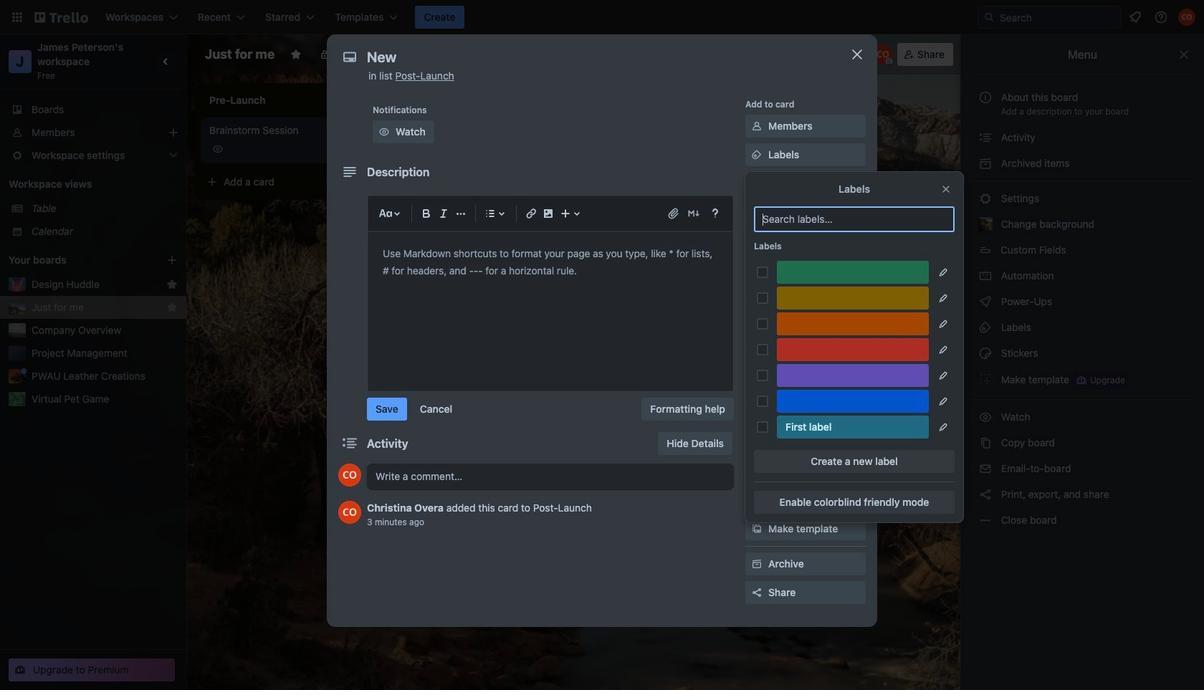Task type: vqa. For each thing, say whether or not it's contained in the screenshot.
Editor toolbar
yes



Task type: describe. For each thing, give the bounding box(es) containing it.
open help dialog image
[[707, 205, 724, 222]]

italic ⌘i image
[[435, 205, 452, 222]]

color: green, title: none image
[[777, 261, 929, 284]]

1 starred icon image from the top
[[166, 279, 178, 290]]

2 starred icon image from the top
[[166, 302, 178, 313]]

Search field
[[995, 7, 1120, 27]]

1 vertical spatial christina overa (christinaovera) image
[[873, 44, 893, 65]]

color: blue, title: none image
[[777, 390, 929, 413]]

0 horizontal spatial christina overa (christinaovera) image
[[338, 464, 361, 487]]

0 notifications image
[[1127, 9, 1144, 26]]

more formatting image
[[452, 205, 470, 222]]

color: orange, title: none image
[[777, 313, 929, 335]]

primary element
[[0, 0, 1204, 34]]

color: red, title: none image
[[777, 338, 929, 361]]

view markdown image
[[687, 206, 701, 221]]

Main content area, start typing to enter text. text field
[[383, 245, 718, 280]]

your boards with 6 items element
[[9, 252, 145, 269]]

search image
[[984, 11, 995, 23]]

christina overa (christinaovera) image
[[338, 501, 361, 524]]

Board name text field
[[198, 43, 282, 66]]

image image
[[540, 205, 557, 222]]

attach and insert link image
[[667, 206, 681, 221]]

board image
[[389, 48, 401, 59]]



Task type: locate. For each thing, give the bounding box(es) containing it.
starred icon image
[[166, 279, 178, 290], [166, 302, 178, 313]]

close dialog image
[[849, 46, 866, 63]]

None text field
[[360, 44, 833, 70]]

sm image
[[978, 130, 993, 145], [750, 148, 764, 162], [978, 156, 993, 171], [978, 191, 993, 206], [978, 346, 993, 361], [978, 372, 993, 386], [750, 465, 764, 479], [750, 493, 764, 508], [750, 522, 764, 536], [750, 557, 764, 571]]

color: sky, title: "first label" element
[[777, 416, 929, 439]]

1 vertical spatial starred icon image
[[166, 302, 178, 313]]

star or unstar board image
[[290, 49, 302, 60]]

Search labels… text field
[[754, 206, 955, 232]]

link ⌘k image
[[523, 205, 540, 222]]

close popover image
[[940, 184, 952, 195]]

christina overa (christinaovera) image up christina overa (christinaovera) image
[[338, 464, 361, 487]]

0 vertical spatial starred icon image
[[166, 279, 178, 290]]

lists image
[[482, 205, 499, 222]]

color: purple, title: none image
[[777, 364, 929, 387]]

open information menu image
[[1154, 10, 1168, 24]]

text formatting group
[[418, 205, 470, 222]]

Write a comment text field
[[367, 464, 734, 490]]

bold ⌘b image
[[418, 205, 435, 222]]

0 vertical spatial christina overa (christinaovera) image
[[1178, 9, 1196, 26]]

editor toolbar
[[374, 202, 727, 225]]

text styles image
[[377, 205, 394, 222]]

color: yellow, title: none image
[[777, 287, 929, 310]]

christina overa (christinaovera) image
[[1178, 9, 1196, 26], [873, 44, 893, 65], [338, 464, 361, 487]]

christina overa (christinaovera) image right open information menu icon
[[1178, 9, 1196, 26]]

christina overa (christinaovera) image right close dialog image
[[873, 44, 893, 65]]

2 horizontal spatial christina overa (christinaovera) image
[[1178, 9, 1196, 26]]

2 vertical spatial christina overa (christinaovera) image
[[338, 464, 361, 487]]

add board image
[[166, 254, 178, 266]]

sm image
[[721, 43, 741, 63], [750, 119, 764, 133], [377, 125, 391, 139], [750, 262, 764, 277], [978, 269, 993, 283], [978, 295, 993, 309], [978, 320, 993, 335], [978, 410, 993, 424], [978, 436, 993, 450], [978, 462, 993, 476], [978, 487, 993, 502], [978, 513, 993, 528]]

create from template… image
[[367, 176, 378, 188]]

1 horizontal spatial christina overa (christinaovera) image
[[873, 44, 893, 65]]



